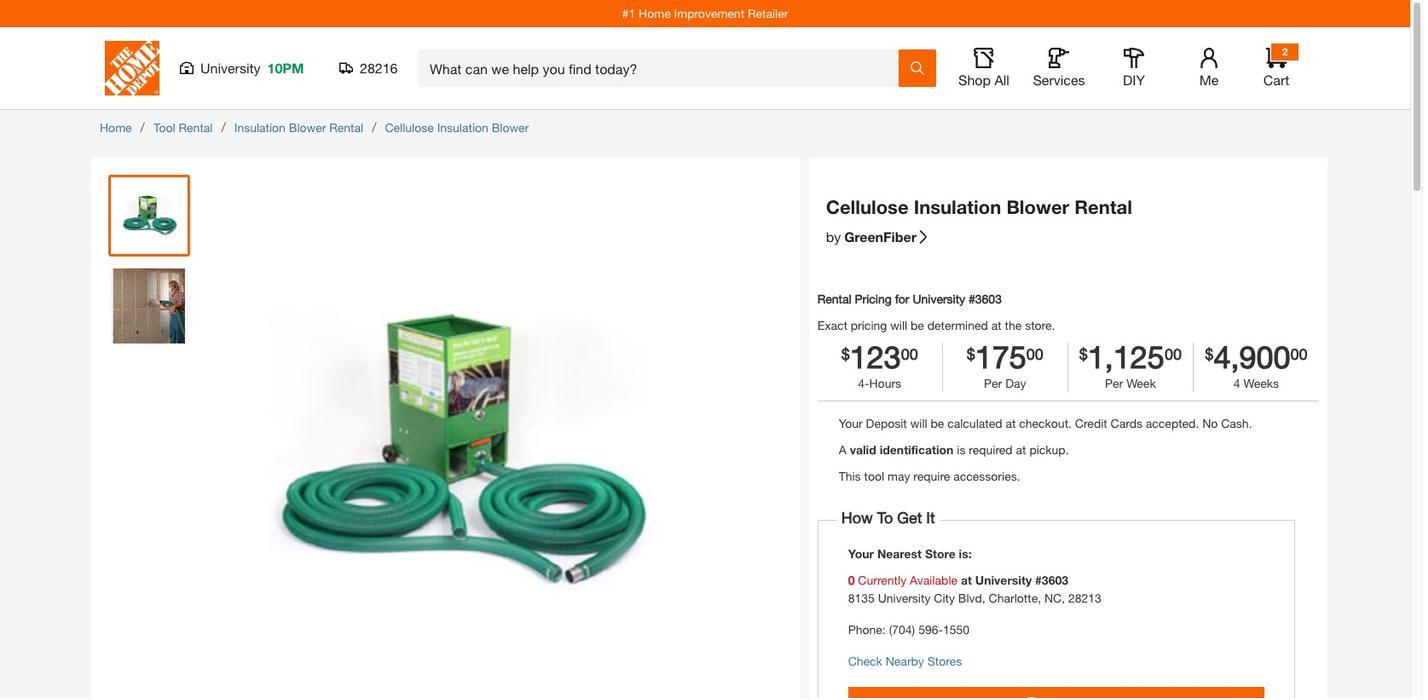 Task type: describe. For each thing, give the bounding box(es) containing it.
1,125 dollars and 00 cents element containing 00
[[1165, 342, 1182, 372]]

store
[[925, 546, 956, 561]]

1 , from the left
[[982, 591, 986, 605]]

check
[[848, 654, 883, 668]]

is:
[[959, 546, 972, 561]]

cellulose for cellulose insulation blower rental
[[826, 196, 909, 218]]

a valid identification is required at pickup.
[[839, 442, 1069, 457]]

$ for 175
[[967, 344, 976, 363]]

$ for 1,125
[[1080, 344, 1088, 363]]

insulation for cellulose insulation blower rental
[[914, 196, 1002, 218]]

# inside 0 currently available at university # 3603 8135 university city blvd , charlotte , nc , 28213
[[1036, 573, 1042, 587]]

0 vertical spatial 3603
[[976, 291, 1002, 306]]

services
[[1033, 72, 1085, 88]]

4-
[[858, 376, 870, 390]]

00 for 175
[[1027, 344, 1044, 363]]

$ 175 00
[[967, 338, 1044, 375]]

123
[[850, 338, 901, 375]]

4
[[1234, 376, 1241, 390]]

require
[[914, 469, 951, 483]]

per week
[[1105, 376, 1156, 390]]

university down 'currently'
[[878, 591, 931, 605]]

175
[[976, 338, 1027, 375]]

me button
[[1182, 48, 1237, 89]]

all
[[995, 72, 1010, 88]]

pricing
[[851, 318, 887, 332]]

week
[[1127, 376, 1156, 390]]

determined
[[928, 318, 988, 332]]

checkout.
[[1019, 416, 1072, 430]]

What can we help you find today? search field
[[430, 50, 898, 86]]

4,900
[[1214, 338, 1291, 375]]

university left the 10pm
[[200, 60, 261, 76]]

175 dollars and 00 cents element containing $
[[967, 342, 976, 372]]

check nearby stores
[[848, 654, 962, 668]]

nearby
[[886, 654, 924, 668]]

university 10pm
[[200, 60, 304, 76]]

currently
[[858, 573, 907, 587]]

insulation for cellulose insulation blower
[[437, 120, 489, 135]]

it
[[927, 508, 935, 527]]

cash.
[[1222, 416, 1253, 430]]

for
[[895, 291, 910, 306]]

blower for cellulose insulation blower rental
[[1007, 196, 1070, 218]]

weeks
[[1244, 376, 1279, 390]]

0 vertical spatial #
[[969, 291, 976, 306]]

accessories.
[[954, 469, 1021, 483]]

0 vertical spatial home
[[639, 6, 671, 20]]

at inside 0 currently available at university # 3603 8135 university city blvd , charlotte , nc , 28213
[[961, 573, 972, 587]]

this tool may require accessories.
[[839, 469, 1021, 483]]

hours
[[870, 376, 902, 390]]

cellulose insulation blower rental
[[826, 196, 1133, 218]]

exact pricing will be determined at the store.
[[818, 318, 1055, 332]]

cart
[[1264, 72, 1290, 88]]

retailer
[[748, 6, 788, 20]]

#1 home improvement retailer
[[622, 6, 788, 20]]

the home depot logo image
[[105, 41, 160, 96]]

improvement
[[674, 6, 745, 20]]

00 for 123
[[901, 344, 918, 363]]

deposit
[[866, 416, 907, 430]]

get
[[898, 508, 922, 527]]

pickup.
[[1030, 442, 1069, 457]]

will for pricing
[[891, 318, 908, 332]]

will for deposit
[[911, 416, 928, 430]]

00 for 4,900
[[1291, 344, 1308, 363]]

#1
[[622, 6, 636, 20]]

00 for 1,125
[[1165, 344, 1182, 363]]

0 horizontal spatial home
[[100, 120, 132, 135]]

2 , from the left
[[1038, 591, 1042, 605]]

$ for 123
[[842, 344, 850, 363]]

blvd
[[959, 591, 982, 605]]

a
[[839, 442, 847, 457]]

at for required
[[1016, 442, 1027, 457]]

me
[[1200, 72, 1219, 88]]

this
[[839, 469, 861, 483]]

identification
[[880, 442, 954, 457]]

cellulose for cellulose insulation blower
[[385, 120, 434, 135]]

175 dollars and 00 cents element containing 00
[[1027, 342, 1044, 372]]

0
[[848, 573, 855, 587]]

pricing
[[855, 291, 892, 306]]

your deposit will be calculated at checkout. credit cards accepted. no cash.
[[839, 416, 1253, 430]]

0 currently available at university # 3603 8135 university city blvd , charlotte , nc , 28213
[[848, 573, 1102, 605]]

phl greenfiber 2 large.1 image
[[112, 269, 187, 344]]



Task type: vqa. For each thing, say whether or not it's contained in the screenshot.
Down in the right bottom of the page
no



Task type: locate. For each thing, give the bounding box(es) containing it.
123 dollars and 00 cents element containing $
[[842, 342, 850, 372]]

rental
[[179, 120, 213, 135], [329, 120, 363, 135], [1075, 196, 1133, 218], [818, 291, 852, 306]]

shop
[[959, 72, 991, 88]]

2 horizontal spatial blower
[[1007, 196, 1070, 218]]

greenfiber
[[845, 228, 917, 244]]

3603 up determined
[[976, 291, 1002, 306]]

1,125
[[1088, 338, 1165, 375]]

home right #1
[[639, 6, 671, 20]]

university up charlotte
[[976, 573, 1032, 587]]

your for your deposit will be calculated at checkout. credit cards accepted. no cash.
[[839, 416, 863, 430]]

at left the
[[992, 318, 1002, 332]]

university
[[200, 60, 261, 76], [913, 291, 966, 306], [976, 573, 1032, 587], [878, 591, 931, 605]]

insulation blower rental
[[234, 120, 363, 135]]

university up exact pricing will be determined at the store.
[[913, 291, 966, 306]]

,
[[982, 591, 986, 605], [1038, 591, 1042, 605], [1062, 591, 1065, 605]]

how
[[842, 508, 873, 527]]

nc
[[1045, 591, 1062, 605]]

rental pricing for university # 3603
[[818, 291, 1002, 306]]

will
[[891, 318, 908, 332], [911, 416, 928, 430]]

at
[[992, 318, 1002, 332], [1006, 416, 1016, 430], [1016, 442, 1027, 457], [961, 573, 972, 587]]

accepted.
[[1146, 416, 1200, 430]]

2 horizontal spatial insulation
[[914, 196, 1002, 218]]

(704)
[[889, 622, 915, 637]]

1 horizontal spatial ,
[[1038, 591, 1042, 605]]

1 vertical spatial home
[[100, 120, 132, 135]]

123 dollars and 00 cents element containing 00
[[901, 342, 918, 372]]

1 horizontal spatial 3603
[[1042, 573, 1069, 587]]

28213
[[1069, 591, 1102, 605]]

shop all
[[959, 72, 1010, 88]]

0 horizontal spatial will
[[891, 318, 908, 332]]

1 vertical spatial cellulose
[[826, 196, 909, 218]]

2 per from the left
[[1105, 376, 1124, 390]]

city
[[934, 591, 955, 605]]

per left day
[[984, 376, 1002, 390]]

phone: (704) 596-1550
[[848, 622, 970, 637]]

, left 28213
[[1062, 591, 1065, 605]]

your for your nearest store is:
[[848, 546, 874, 561]]

how to get it
[[837, 508, 940, 527]]

0 vertical spatial your
[[839, 416, 863, 430]]

, left the nc
[[1038, 591, 1042, 605]]

at up blvd
[[961, 573, 972, 587]]

may
[[888, 469, 910, 483]]

0 horizontal spatial per
[[984, 376, 1002, 390]]

0 vertical spatial will
[[891, 318, 908, 332]]

0 horizontal spatial cellulose
[[385, 120, 434, 135]]

per left the week
[[1105, 376, 1124, 390]]

3 , from the left
[[1062, 591, 1065, 605]]

3 $ from the left
[[1080, 344, 1088, 363]]

no
[[1203, 416, 1218, 430]]

tool rental
[[153, 120, 213, 135]]

services button
[[1032, 48, 1087, 89]]

4,900 dollars and 00 cents element
[[1194, 338, 1319, 375], [1214, 338, 1291, 375], [1206, 342, 1214, 372], [1291, 342, 1308, 372]]

be for calculated
[[931, 416, 944, 430]]

phone:
[[848, 622, 886, 637]]

0 vertical spatial be
[[911, 318, 924, 332]]

1550
[[943, 622, 970, 637]]

your nearest store is:
[[848, 546, 972, 561]]

shop all button
[[957, 48, 1012, 89]]

1 vertical spatial your
[[848, 546, 874, 561]]

3603 up the nc
[[1042, 573, 1069, 587]]

1 00 from the left
[[901, 344, 918, 363]]

per day
[[984, 376, 1027, 390]]

tool
[[153, 120, 175, 135]]

4,900 dollars and 00 cents element containing 00
[[1291, 342, 1308, 372]]

insulation blower rental link
[[234, 120, 363, 135]]

at for calculated
[[1006, 416, 1016, 430]]

0 horizontal spatial insulation
[[234, 120, 286, 135]]

0 horizontal spatial ,
[[982, 591, 986, 605]]

1 per from the left
[[984, 376, 1002, 390]]

1 horizontal spatial be
[[931, 416, 944, 430]]

will down for
[[891, 318, 908, 332]]

home link
[[100, 120, 132, 135]]

at for determined
[[992, 318, 1002, 332]]

charlotte
[[989, 591, 1038, 605]]

cellulose
[[385, 120, 434, 135], [826, 196, 909, 218]]

1 vertical spatial #
[[1036, 573, 1042, 587]]

will up 'identification'
[[911, 416, 928, 430]]

1 horizontal spatial will
[[911, 416, 928, 430]]

2 $ from the left
[[967, 344, 976, 363]]

the
[[1005, 318, 1022, 332]]

1 $ from the left
[[842, 344, 850, 363]]

0 horizontal spatial 3603
[[976, 291, 1002, 306]]

8135
[[848, 591, 875, 605]]

required
[[969, 442, 1013, 457]]

calculated
[[948, 416, 1003, 430]]

1,125 dollars and 00 cents element
[[1069, 338, 1193, 375], [1088, 338, 1165, 375], [1080, 342, 1088, 372], [1165, 342, 1182, 372]]

diy
[[1123, 72, 1145, 88]]

#
[[969, 291, 976, 306], [1036, 573, 1042, 587]]

$ inside $ 1,125 00
[[1080, 344, 1088, 363]]

per for 1,125
[[1105, 376, 1124, 390]]

10pm
[[267, 60, 304, 76]]

1 vertical spatial 3603
[[1042, 573, 1069, 587]]

cellulose down 28216
[[385, 120, 434, 135]]

4-hours
[[858, 376, 902, 390]]

per for 175
[[984, 376, 1002, 390]]

nearest
[[878, 546, 922, 561]]

00
[[901, 344, 918, 363], [1027, 344, 1044, 363], [1165, 344, 1182, 363], [1291, 344, 1308, 363]]

3 00 from the left
[[1165, 344, 1182, 363]]

$ 1,125 00
[[1080, 338, 1182, 375]]

blower
[[289, 120, 326, 135], [492, 120, 529, 135], [1007, 196, 1070, 218]]

store.
[[1025, 318, 1055, 332]]

$ inside $ 4,900 00
[[1206, 344, 1214, 363]]

be
[[911, 318, 924, 332], [931, 416, 944, 430]]

1 horizontal spatial insulation
[[437, 120, 489, 135]]

# up charlotte
[[1036, 573, 1042, 587]]

# up determined
[[969, 291, 976, 306]]

1 horizontal spatial #
[[1036, 573, 1042, 587]]

4 00 from the left
[[1291, 344, 1308, 363]]

be down rental pricing for university # 3603
[[911, 318, 924, 332]]

00 inside $ 123 00
[[901, 344, 918, 363]]

credit
[[1075, 416, 1108, 430]]

by
[[826, 228, 841, 244]]

blower for cellulose insulation blower
[[492, 120, 529, 135]]

$ 123 00
[[842, 338, 918, 375]]

4 weeks
[[1234, 376, 1279, 390]]

00 inside $ 175 00
[[1027, 344, 1044, 363]]

1 vertical spatial be
[[931, 416, 944, 430]]

4,900 dollars and 00 cents element containing $
[[1206, 342, 1214, 372]]

valid
[[850, 442, 877, 457]]

phl greenfiber 1 large.0 image
[[112, 178, 187, 253]]

1 horizontal spatial cellulose
[[826, 196, 909, 218]]

tool
[[864, 469, 885, 483]]

1 horizontal spatial blower
[[492, 120, 529, 135]]

$
[[842, 344, 850, 363], [967, 344, 976, 363], [1080, 344, 1088, 363], [1206, 344, 1214, 363]]

123 dollars and 00 cents element
[[818, 338, 942, 375], [850, 338, 901, 375], [842, 342, 850, 372], [901, 342, 918, 372]]

0 horizontal spatial #
[[969, 291, 976, 306]]

00 inside $ 1,125 00
[[1165, 344, 1182, 363]]

28216
[[360, 60, 398, 76]]

0 horizontal spatial blower
[[289, 120, 326, 135]]

$ 4,900 00
[[1206, 338, 1308, 375]]

diy button
[[1107, 48, 1162, 89]]

your
[[839, 416, 863, 430], [848, 546, 874, 561]]

1 horizontal spatial per
[[1105, 376, 1124, 390]]

1 vertical spatial will
[[911, 416, 928, 430]]

cellulose insulation blower
[[385, 120, 529, 135]]

check nearby stores link
[[848, 654, 962, 668]]

175 dollars and 00 cents element
[[943, 338, 1068, 375], [976, 338, 1027, 375], [967, 342, 976, 372], [1027, 342, 1044, 372]]

$ for 4,900
[[1206, 344, 1214, 363]]

00 inside $ 4,900 00
[[1291, 344, 1308, 363]]

cart 2
[[1264, 45, 1290, 88]]

stores
[[928, 654, 962, 668]]

cards
[[1111, 416, 1143, 430]]

0 horizontal spatial be
[[911, 318, 924, 332]]

0 vertical spatial cellulose
[[385, 120, 434, 135]]

at left 'pickup.' on the bottom of page
[[1016, 442, 1027, 457]]

at up required
[[1006, 416, 1016, 430]]

2 horizontal spatial ,
[[1062, 591, 1065, 605]]

, left charlotte
[[982, 591, 986, 605]]

3603 inside 0 currently available at university # 3603 8135 university city blvd , charlotte , nc , 28213
[[1042, 573, 1069, 587]]

1,125 dollars and 00 cents element containing $
[[1080, 342, 1088, 372]]

exact
[[818, 318, 848, 332]]

home left tool
[[100, 120, 132, 135]]

to
[[877, 508, 893, 527]]

be for determined
[[911, 318, 924, 332]]

3603
[[976, 291, 1002, 306], [1042, 573, 1069, 587]]

2 00 from the left
[[1027, 344, 1044, 363]]

be up a valid identification is required at pickup.
[[931, 416, 944, 430]]

tool rental link
[[153, 120, 213, 135]]

1 horizontal spatial home
[[639, 6, 671, 20]]

$ inside $ 123 00
[[842, 344, 850, 363]]

4 $ from the left
[[1206, 344, 1214, 363]]

$ inside $ 175 00
[[967, 344, 976, 363]]

cellulose up greenfiber
[[826, 196, 909, 218]]

28216 button
[[339, 60, 398, 77]]

is
[[957, 442, 966, 457]]

your up 0
[[848, 546, 874, 561]]

cellulose insulation blower link
[[385, 120, 529, 135]]

your up a
[[839, 416, 863, 430]]

2
[[1283, 45, 1288, 58]]

available
[[910, 573, 958, 587]]



